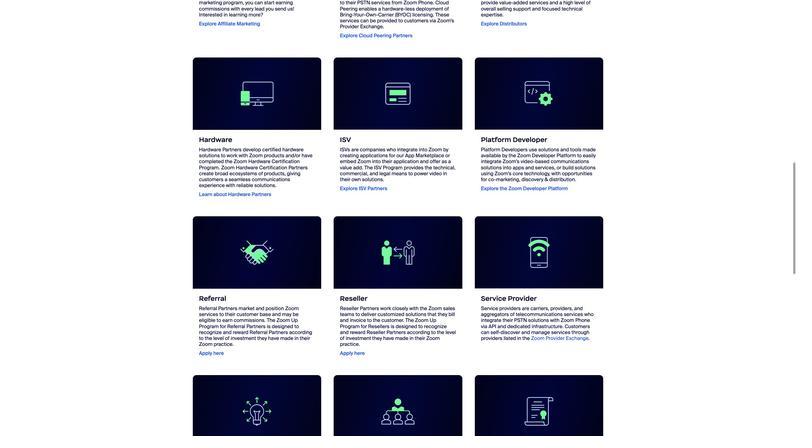 Task type: describe. For each thing, give the bounding box(es) containing it.
use
[[529, 147, 538, 153]]

distributors
[[500, 21, 528, 27]]

made inside reseller reseller partners work closely with the zoom sales teams to deliver customized solutions that they bill and invoice to the customer. the zoom up program for resellers is designed to recognize and reward reseller partners according to the level of investment they have made in their zoom practice. apply here
[[396, 336, 409, 342]]

service provider
[[482, 295, 537, 303]]

hardware partner image
[[193, 57, 322, 130]]

.
[[589, 336, 590, 342]]

and left offer
[[420, 159, 429, 165]]

0 vertical spatial developer
[[513, 136, 548, 144]]

up inside reseller reseller partners work closely with the zoom sales teams to deliver customized solutions that they bill and invoice to the customer. the zoom up program for resellers is designed to recognize and reward reseller partners according to the level of investment they have made in their zoom practice. apply here
[[430, 318, 437, 324]]

their inside service providers are carriers, providers, and aggregators of telecommunications services who integrate their pstn solutions with zoom phone via api and dedicated infrastructure. customers can self-discover and manage services through providers listed in the
[[503, 318, 514, 324]]

into inside platform developer platform developers use solutions and tools made available by the zoom developer platform to easily integrate zoom's video-based communications solutions into apps and services, or build solutions using zoom's core technology, with opportunities for co-marketing, discovery & distribution. explore the zoom developer platform
[[504, 165, 512, 171]]

products
[[264, 153, 285, 159]]

1 horizontal spatial isv
[[359, 186, 367, 192]]

reward inside referral referral partners market and position zoom services to their customer base and may be eligible to earn commissions. the zoom up program for referral partners is designed to recognize and reward referral partners according to the level of investment they have made in their zoom practice. apply here
[[233, 330, 249, 336]]

program inside isv isvs are companies who integrate into zoom by creating applications for our app marketplace or embed zoom into their application and offer as a value add. the isv program provides the technical, commercial, and legal means to power video in their own solutions. explore isv partners
[[383, 165, 403, 171]]

application
[[394, 159, 419, 165]]

exchange
[[567, 336, 589, 342]]

services,
[[536, 165, 556, 171]]

partners down customer.
[[387, 330, 406, 336]]

service providers are carriers, providers, and aggregators of telecommunications services who integrate their pstn solutions with zoom phone via api and dedicated infrastructure. customers can self-discover and manage services through providers listed in the
[[482, 306, 594, 342]]

of inside reseller reseller partners work closely with the zoom sales teams to deliver customized solutions that they bill and invoice to the customer. the zoom up program for resellers is designed to recognize and reward reseller partners according to the level of investment they have made in their zoom practice. apply here
[[340, 336, 345, 342]]

who inside isv isvs are companies who integrate into zoom by creating applications for our app marketplace or embed zoom into their application and offer as a value add. the isv program provides the technical, commercial, and legal means to power video in their own solutions. explore isv partners
[[387, 147, 396, 153]]

referral referral partners market and position zoom services to their customer base and may be eligible to earn commissions. the zoom up program for referral partners is designed to recognize and reward referral partners according to the level of investment they have made in their zoom practice. apply here
[[199, 295, 313, 357]]

teams
[[340, 312, 355, 318]]

for inside reseller reseller partners work closely with the zoom sales teams to deliver customized solutions that they bill and invoice to the customer. the zoom up program for resellers is designed to recognize and reward reseller partners according to the level of investment they have made in their zoom practice. apply here
[[361, 324, 367, 330]]

zoom inside service providers are carriers, providers, and aggregators of telecommunications services who integrate their pstn solutions with zoom phone via api and dedicated infrastructure. customers can self-discover and manage services through providers listed in the
[[561, 318, 575, 324]]

with up learn about hardware partners link
[[226, 182, 236, 189]]

partners left develop
[[223, 147, 242, 153]]

phone
[[576, 318, 591, 324]]

commissions.
[[234, 318, 266, 324]]

via
[[482, 324, 488, 330]]

solutions inside hardware hardware partners develop certified hardware solutions to work with zoom products and/or have completed the zoom hardware certification program. zoom hardware certification partners create broad ecosystems of products, giving customers a seamless communications experience with reliable solutions. learn about hardware partners
[[199, 153, 220, 159]]

with up ecosystems
[[239, 153, 248, 159]]

add.
[[354, 165, 364, 171]]

partners down may
[[269, 330, 288, 336]]

zoom up seamless
[[221, 165, 235, 171]]

solutions down available
[[482, 165, 502, 171]]

apply here link for referral
[[199, 351, 224, 357]]

image20230726164428 image
[[334, 217, 463, 289]]

explore inside isv isvs are companies who integrate into zoom by creating applications for our app marketplace or embed zoom into their application and offer as a value add. the isv program provides the technical, commercial, and legal means to power video in their own solutions. explore isv partners
[[340, 186, 358, 192]]

investment inside referral referral partners market and position zoom services to their customer base and may be eligible to earn commissions. the zoom up program for referral partners is designed to recognize and reward referral partners according to the level of investment they have made in their zoom practice. apply here
[[231, 336, 256, 342]]

means
[[392, 171, 408, 177]]

ecosystems
[[230, 171, 257, 177]]

the up apps at the top
[[509, 153, 517, 159]]

in inside reseller reseller partners work closely with the zoom sales teams to deliver customized solutions that they bill and invoice to the customer. the zoom up program for resellers is designed to recognize and reward reseller partners according to the level of investment they have made in their zoom practice. apply here
[[410, 336, 414, 342]]

zoom right customer.
[[415, 318, 429, 324]]

video
[[430, 171, 442, 177]]

embed
[[340, 159, 357, 165]]

infrastructure.
[[532, 324, 564, 330]]

to inside isv isvs are companies who integrate into zoom by creating applications for our app marketplace or embed zoom into their application and offer as a value add. the isv program provides the technical, commercial, and legal means to power video in their own solutions. explore isv partners
[[409, 171, 413, 177]]

and left 'invoice'
[[340, 318, 349, 324]]

1 horizontal spatial they
[[373, 336, 382, 342]]

earn
[[223, 318, 233, 324]]

be
[[293, 312, 299, 318]]

a inside hardware hardware partners develop certified hardware solutions to work with zoom products and/or have completed the zoom hardware certification program. zoom hardware certification partners create broad ecosystems of products, giving customers a seamless communications experience with reliable solutions. learn about hardware partners
[[225, 177, 228, 183]]

by inside isv isvs are companies who integrate into zoom by creating applications for our app marketplace or embed zoom into their application and offer as a value add. the isv program provides the technical, commercial, and legal means to power video in their own solutions. explore isv partners
[[444, 147, 449, 153]]

2 horizontal spatial isv
[[374, 165, 382, 171]]

referral link
[[199, 295, 315, 303]]

the inside referral referral partners market and position zoom services to their customer base and may be eligible to earn commissions. the zoom up program for referral partners is designed to recognize and reward referral partners according to the level of investment they have made in their zoom practice. apply here
[[267, 318, 276, 324]]

that
[[428, 312, 437, 318]]

power
[[415, 171, 429, 177]]

in inside isv isvs are companies who integrate into zoom by creating applications for our app marketplace or embed zoom into their application and offer as a value add. the isv program provides the technical, commercial, and legal means to power video in their own solutions. explore isv partners
[[444, 171, 448, 177]]

manage
[[532, 330, 551, 336]]

technology,
[[525, 171, 551, 177]]

zoom left the sales
[[429, 306, 442, 312]]

companies
[[360, 147, 386, 153]]

apps
[[513, 165, 525, 171]]

to inside hardware hardware partners develop certified hardware solutions to work with zoom products and/or have completed the zoom hardware certification program. zoom hardware certification partners create broad ecosystems of products, giving customers a seamless communications experience with reliable solutions. learn about hardware partners
[[221, 153, 226, 159]]

partners right peering
[[393, 32, 413, 39]]

may
[[282, 312, 292, 318]]

service provider image
[[475, 217, 604, 289]]

platform left developers
[[482, 147, 501, 153]]

and left legal
[[370, 171, 379, 177]]

0 vertical spatial zoom's
[[503, 159, 520, 165]]

practice. inside reseller reseller partners work closely with the zoom sales teams to deliver customized solutions that they bill and invoice to the customer. the zoom up program for resellers is designed to recognize and reward reseller partners according to the level of investment they have made in their zoom practice. apply here
[[340, 342, 360, 348]]

provider for zoom
[[546, 336, 565, 342]]

and/or
[[286, 153, 301, 159]]

solutions inside service providers are carriers, providers, and aggregators of telecommunications services who integrate their pstn solutions with zoom phone via api and dedicated infrastructure. customers can self-discover and manage services through providers listed in the
[[529, 318, 550, 324]]

explore affiliate marketing
[[199, 21, 260, 27]]

completed
[[199, 159, 224, 165]]

platform developer link
[[482, 136, 598, 144]]

base
[[260, 312, 271, 318]]

made inside referral referral partners market and position zoom services to their customer base and may be eligible to earn commissions. the zoom up program for referral partners is designed to recognize and reward referral partners according to the level of investment they have made in their zoom practice. apply here
[[281, 336, 294, 342]]

apply here link for reseller
[[340, 351, 365, 357]]

0 horizontal spatial into
[[373, 159, 381, 165]]

create
[[199, 171, 214, 177]]

in inside referral referral partners market and position zoom services to their customer base and may be eligible to earn commissions. the zoom up program for referral partners is designed to recognize and reward referral partners according to the level of investment they have made in their zoom practice. apply here
[[295, 336, 299, 342]]

communications inside hardware hardware partners develop certified hardware solutions to work with zoom products and/or have completed the zoom hardware certification program. zoom hardware certification partners create broad ecosystems of products, giving customers a seamless communications experience with reliable solutions. learn about hardware partners
[[252, 177, 291, 183]]

partners up earn
[[218, 306, 238, 312]]

the inside reseller reseller partners work closely with the zoom sales teams to deliver customized solutions that they bill and invoice to the customer. the zoom up program for resellers is designed to recognize and reward reseller partners according to the level of investment they have made in their zoom practice. apply here
[[406, 318, 414, 324]]

certification down the hardware
[[272, 159, 300, 165]]

program inside referral referral partners market and position zoom services to their customer base and may be eligible to earn commissions. the zoom up program for referral partners is designed to recognize and reward referral partners according to the level of investment they have made in their zoom practice. apply here
[[199, 324, 219, 330]]

to down eligible on the bottom left
[[199, 336, 204, 342]]

platform developer platform developers use solutions and tools made available by the zoom developer platform to easily integrate zoom's video-based communications solutions into apps and services, or build solutions using zoom's core technology, with opportunities for co-marketing, discovery & distribution. explore the zoom developer platform
[[482, 136, 596, 192]]

marketing,
[[497, 177, 521, 183]]

video-
[[521, 159, 536, 165]]

and down teams
[[340, 330, 349, 336]]

and down pstn
[[522, 330, 531, 336]]

cloud
[[359, 32, 373, 39]]

to left earn
[[217, 318, 221, 324]]

using
[[482, 171, 494, 177]]

partners down customer
[[247, 324, 266, 330]]

pstn
[[515, 318, 528, 324]]

our
[[397, 153, 404, 159]]

to down be
[[295, 324, 299, 330]]

hardware link
[[199, 136, 315, 144]]

build
[[563, 165, 574, 171]]

explore for explore affiliate marketing
[[199, 21, 217, 27]]

isv link
[[340, 136, 457, 144]]

invoice
[[350, 318, 366, 324]]

for inside referral referral partners market and position zoom services to their customer base and may be eligible to earn commissions. the zoom up program for referral partners is designed to recognize and reward referral partners according to the level of investment they have made in their zoom practice. apply here
[[220, 324, 226, 330]]

can
[[482, 330, 490, 336]]

to right teams
[[356, 312, 360, 318]]

service for service providers are carriers, providers, and aggregators of telecommunications services who integrate their pstn solutions with zoom phone via api and dedicated infrastructure. customers can self-discover and manage services through providers listed in the
[[482, 306, 499, 312]]

offer
[[430, 159, 441, 165]]

integrate inside isv isvs are companies who integrate into zoom by creating applications for our app marketplace or embed zoom into their application and offer as a value add. the isv program provides the technical, commercial, and legal means to power video in their own solutions. explore isv partners
[[398, 147, 418, 153]]

zoom left be
[[277, 318, 290, 324]]

for inside platform developer platform developers use solutions and tools made available by the zoom developer platform to easily integrate zoom's video-based communications solutions into apps and services, or build solutions using zoom's core technology, with opportunities for co-marketing, discovery & distribution. explore the zoom developer platform
[[482, 177, 488, 183]]

and up phone
[[575, 306, 584, 312]]

with inside reseller reseller partners work closely with the zoom sales teams to deliver customized solutions that they bill and invoice to the customer. the zoom up program for resellers is designed to recognize and reward reseller partners according to the level of investment they have made in their zoom practice. apply here
[[410, 306, 419, 312]]

customer.
[[382, 318, 405, 324]]

0 vertical spatial reseller
[[340, 295, 368, 303]]

customers
[[199, 177, 224, 183]]

the left customer.
[[373, 318, 381, 324]]

zoom down 'hardware' link
[[249, 153, 263, 159]]

reliable
[[237, 182, 253, 189]]

discover
[[501, 330, 521, 336]]

provides
[[404, 165, 424, 171]]

the down marketing,
[[500, 186, 508, 192]]

they inside referral referral partners market and position zoom services to their customer base and may be eligible to earn commissions. the zoom up program for referral partners is designed to recognize and reward referral partners according to the level of investment they have made in their zoom practice. apply here
[[258, 336, 267, 342]]

their inside reseller reseller partners work closely with the zoom sales teams to deliver customized solutions that they bill and invoice to the customer. the zoom up program for resellers is designed to recognize and reward reseller partners according to the level of investment they have made in their zoom practice. apply here
[[415, 336, 426, 342]]

of inside service providers are carriers, providers, and aggregators of telecommunications services who integrate their pstn solutions with zoom phone via api and dedicated infrastructure. customers can self-discover and manage services through providers listed in the
[[511, 312, 515, 318]]

explore affiliate marketing link
[[199, 21, 260, 27]]

&
[[545, 177, 549, 183]]

0 vertical spatial providers
[[500, 306, 521, 312]]

zoom provider exchange .
[[532, 336, 590, 342]]

by inside platform developer platform developers use solutions and tools made available by the zoom developer platform to easily integrate zoom's video-based communications solutions into apps and services, or build solutions using zoom's core technology, with opportunities for co-marketing, discovery & distribution. explore the zoom developer platform
[[503, 153, 508, 159]]

of inside hardware hardware partners develop certified hardware solutions to work with zoom products and/or have completed the zoom hardware certification program. zoom hardware certification partners create broad ecosystems of products, giving customers a seamless communications experience with reliable solutions. learn about hardware partners
[[259, 171, 263, 177]]

the down the sales
[[437, 330, 445, 336]]

applications
[[360, 153, 388, 159]]

partners down and/or
[[289, 165, 308, 171]]

1 vertical spatial providers
[[482, 336, 503, 342]]

explore inside platform developer platform developers use solutions and tools made available by the zoom developer platform to easily integrate zoom's video-based communications solutions into apps and services, or build solutions using zoom's core technology, with opportunities for co-marketing, discovery & distribution. explore the zoom developer platform
[[482, 186, 499, 192]]

peering
[[374, 32, 392, 39]]

api
[[489, 324, 497, 330]]

carriers,
[[531, 306, 550, 312]]

are for service
[[523, 306, 530, 312]]

solutions. inside hardware hardware partners develop certified hardware solutions to work with zoom products and/or have completed the zoom hardware certification program. zoom hardware certification partners create broad ecosystems of products, giving customers a seamless communications experience with reliable solutions. learn about hardware partners
[[255, 182, 277, 189]]

services inside referral referral partners market and position zoom services to their customer base and may be eligible to earn commissions. the zoom up program for referral partners is designed to recognize and reward referral partners according to the level of investment they have made in their zoom practice. apply here
[[199, 312, 218, 318]]

platform developer image
[[475, 57, 604, 130]]

through
[[572, 330, 590, 336]]

the left that
[[420, 306, 428, 312]]

certification down products
[[260, 165, 288, 171]]

and down earn
[[223, 330, 232, 336]]

available
[[482, 153, 502, 159]]

and right apps at the top
[[526, 165, 535, 171]]

program.
[[199, 165, 220, 171]]

explore cloud peering partners link
[[340, 32, 413, 39]]

opportunities
[[563, 171, 593, 177]]

apply inside reseller reseller partners work closely with the zoom sales teams to deliver customized solutions that they bill and invoice to the customer. the zoom up program for resellers is designed to recognize and reward reseller partners according to the level of investment they have made in their zoom practice. apply here
[[340, 351, 354, 357]]

solutions down easily
[[576, 165, 596, 171]]

work inside hardware hardware partners develop certified hardware solutions to work with zoom products and/or have completed the zoom hardware certification program. zoom hardware certification partners create broad ecosystems of products, giving customers a seamless communications experience with reliable solutions. learn about hardware partners
[[227, 153, 238, 159]]

deliver
[[362, 312, 377, 318]]

have inside referral referral partners market and position zoom services to their customer base and may be eligible to earn commissions. the zoom up program for referral partners is designed to recognize and reward referral partners according to the level of investment they have made in their zoom practice. apply here
[[268, 336, 279, 342]]

partners down reliable
[[252, 192, 272, 198]]

according inside referral referral partners market and position zoom services to their customer base and may be eligible to earn commissions. the zoom up program for referral partners is designed to recognize and reward referral partners according to the level of investment they have made in their zoom practice. apply here
[[289, 330, 313, 336]]

to right eligible on the bottom left
[[220, 312, 224, 318]]

listed
[[504, 336, 517, 342]]

telecommunications
[[516, 312, 563, 318]]

customers
[[565, 324, 591, 330]]

explore isv partners link
[[340, 186, 388, 192]]

platform up available
[[482, 136, 512, 144]]

learn
[[199, 192, 213, 198]]

legal
[[380, 171, 391, 177]]

designed inside reseller reseller partners work closely with the zoom sales teams to deliver customized solutions that they bill and invoice to the customer. the zoom up program for resellers is designed to recognize and reward reseller partners according to the level of investment they have made in their zoom practice. apply here
[[396, 324, 418, 330]]



Task type: locate. For each thing, give the bounding box(es) containing it.
solutions.
[[362, 177, 384, 183], [255, 182, 277, 189]]

according down be
[[289, 330, 313, 336]]

1 according from the left
[[289, 330, 313, 336]]

the inside isv isvs are companies who integrate into zoom by creating applications for our app marketplace or embed zoom into their application and offer as a value add. the isv program provides the technical, commercial, and legal means to power video in their own solutions. explore isv partners
[[365, 165, 373, 171]]

explore left distributors
[[482, 21, 499, 27]]

1 vertical spatial are
[[523, 306, 530, 312]]

2 investment from the left
[[346, 336, 371, 342]]

program inside reseller reseller partners work closely with the zoom sales teams to deliver customized solutions that they bill and invoice to the customer. the zoom up program for resellers is designed to recognize and reward reseller partners according to the level of investment they have made in their zoom practice. apply here
[[340, 324, 360, 330]]

0 horizontal spatial work
[[227, 153, 238, 159]]

customer
[[237, 312, 259, 318]]

reward
[[233, 330, 249, 336], [350, 330, 366, 336]]

isv down applications
[[374, 165, 382, 171]]

2 up from the left
[[430, 318, 437, 324]]

bill
[[449, 312, 456, 318]]

seamless
[[229, 177, 251, 183]]

1 horizontal spatial here
[[355, 351, 365, 357]]

integrate inside platform developer platform developers use solutions and tools made available by the zoom developer platform to easily integrate zoom's video-based communications solutions into apps and services, or build solutions using zoom's core technology, with opportunities for co-marketing, discovery & distribution. explore the zoom developer platform
[[482, 159, 502, 165]]

investment down "commissions."
[[231, 336, 256, 342]]

the down 'position' at the left bottom of page
[[267, 318, 276, 324]]

2 horizontal spatial they
[[438, 312, 448, 318]]

zoom provider exchange link
[[532, 336, 589, 342]]

provider
[[508, 295, 537, 303], [546, 336, 565, 342]]

0 horizontal spatial designed
[[272, 324, 294, 330]]

1 horizontal spatial made
[[396, 336, 409, 342]]

core
[[513, 171, 524, 177]]

integrate up using
[[482, 159, 502, 165]]

for down 'deliver'
[[361, 324, 367, 330]]

here inside referral referral partners market and position zoom services to their customer base and may be eligible to earn commissions. the zoom up program for referral partners is designed to recognize and reward referral partners according to the level of investment they have made in their zoom practice. apply here
[[214, 351, 224, 357]]

1 vertical spatial a
[[225, 177, 228, 183]]

value
[[340, 165, 352, 171]]

up right base
[[292, 318, 298, 324]]

have inside reseller reseller partners work closely with the zoom sales teams to deliver customized solutions that they bill and invoice to the customer. the zoom up program for resellers is designed to recognize and reward reseller partners according to the level of investment they have made in their zoom practice. apply here
[[384, 336, 394, 342]]

integrate inside service providers are carriers, providers, and aggregators of telecommunications services who integrate their pstn solutions with zoom phone via api and dedicated infrastructure. customers can self-discover and manage services through providers listed in the
[[482, 318, 502, 324]]

resellers
[[369, 324, 390, 330]]

for left co-
[[482, 177, 488, 183]]

1 is from the left
[[267, 324, 271, 330]]

to left easily
[[578, 153, 582, 159]]

service for service provider
[[482, 295, 507, 303]]

marketing
[[237, 21, 260, 27]]

0 horizontal spatial isv
[[340, 136, 351, 144]]

explore distributors link
[[482, 21, 528, 27]]

1 horizontal spatial provider
[[546, 336, 565, 342]]

2 reward from the left
[[350, 330, 366, 336]]

sales
[[444, 306, 456, 312]]

1 here from the left
[[214, 351, 224, 357]]

products,
[[264, 171, 286, 177]]

customized
[[378, 312, 405, 318]]

1 horizontal spatial a
[[449, 159, 451, 165]]

1 horizontal spatial communications
[[551, 159, 590, 165]]

image20230726163804 image
[[193, 217, 322, 289]]

communications down tools
[[551, 159, 590, 165]]

1 horizontal spatial reward
[[350, 330, 366, 336]]

1 horizontal spatial have
[[302, 153, 313, 159]]

zoom down companies
[[358, 159, 371, 165]]

1 apply from the left
[[199, 351, 212, 357]]

is inside referral referral partners market and position zoom services to their customer base and may be eligible to earn commissions. the zoom up program for referral partners is designed to recognize and reward referral partners according to the level of investment they have made in their zoom practice. apply here
[[267, 324, 271, 330]]

0 horizontal spatial are
[[352, 147, 359, 153]]

of up dedicated
[[511, 312, 515, 318]]

explore for explore cloud peering partners
[[340, 32, 358, 39]]

they
[[438, 312, 448, 318], [258, 336, 267, 342], [373, 336, 382, 342]]

1 practice. from the left
[[214, 342, 234, 348]]

2 according from the left
[[407, 330, 431, 336]]

0 vertical spatial or
[[446, 153, 451, 159]]

0 horizontal spatial up
[[292, 318, 298, 324]]

zoom down infrastructure.
[[532, 336, 545, 342]]

isv image
[[334, 57, 463, 130]]

program
[[383, 165, 403, 171], [199, 324, 219, 330], [340, 324, 360, 330]]

provider up carriers,
[[508, 295, 537, 303]]

or inside platform developer platform developers use solutions and tools made available by the zoom developer platform to easily integrate zoom's video-based communications solutions into apps and services, or build solutions using zoom's core technology, with opportunities for co-marketing, discovery & distribution. explore the zoom developer platform
[[557, 165, 562, 171]]

1 horizontal spatial apply here link
[[340, 351, 365, 357]]

1 horizontal spatial work
[[381, 306, 392, 312]]

1 vertical spatial isv
[[374, 165, 382, 171]]

1 vertical spatial provider
[[546, 336, 565, 342]]

explore for explore distributors
[[482, 21, 499, 27]]

explore cloud peering partners
[[340, 32, 413, 39]]

0 horizontal spatial practice.
[[214, 342, 234, 348]]

integrate up application on the top
[[398, 147, 418, 153]]

co-
[[489, 177, 497, 183]]

0 horizontal spatial according
[[289, 330, 313, 336]]

giving
[[287, 171, 301, 177]]

is down customized
[[391, 324, 395, 330]]

0 horizontal spatial recognize
[[199, 330, 222, 336]]

self-
[[491, 330, 501, 336]]

developer
[[513, 136, 548, 144], [533, 153, 556, 159], [524, 186, 548, 192]]

0 horizontal spatial have
[[268, 336, 279, 342]]

solutions up based in the top right of the page
[[539, 147, 560, 153]]

service up api at the right of page
[[482, 306, 499, 312]]

hardware hardware partners develop certified hardware solutions to work with zoom products and/or have completed the zoom hardware certification program. zoom hardware certification partners create broad ecosystems of products, giving customers a seamless communications experience with reliable solutions. learn about hardware partners
[[199, 136, 313, 198]]

alliance partner image
[[193, 376, 322, 437]]

up
[[292, 318, 298, 324], [430, 318, 437, 324]]

0 horizontal spatial here
[[214, 351, 224, 357]]

easily
[[584, 153, 596, 159]]

zoom down that
[[427, 336, 440, 342]]

work left develop
[[227, 153, 238, 159]]

the inside hardware hardware partners develop certified hardware solutions to work with zoom products and/or have completed the zoom hardware certification program. zoom hardware certification partners create broad ecosystems of products, giving customers a seamless communications experience with reliable solutions. learn about hardware partners
[[225, 159, 233, 165]]

designed
[[272, 324, 294, 330], [396, 324, 418, 330]]

own
[[352, 177, 361, 183]]

1 apply here link from the left
[[199, 351, 224, 357]]

for
[[390, 153, 396, 159], [482, 177, 488, 183], [220, 324, 226, 330], [361, 324, 367, 330]]

1 horizontal spatial program
[[340, 324, 360, 330]]

work
[[227, 153, 238, 159], [381, 306, 392, 312]]

1 horizontal spatial solutions.
[[362, 177, 384, 183]]

into right 'app'
[[419, 147, 428, 153]]

who inside service providers are carriers, providers, and aggregators of telecommunications services who integrate their pstn solutions with zoom phone via api and dedicated infrastructure. customers can self-discover and manage services through providers listed in the
[[585, 312, 594, 318]]

are inside isv isvs are companies who integrate into zoom by creating applications for our app marketplace or embed zoom into their application and offer as a value add. the isv program provides the technical, commercial, and legal means to power video in their own solutions. explore isv partners
[[352, 147, 359, 153]]

0 vertical spatial a
[[449, 159, 451, 165]]

and left may
[[272, 312, 281, 318]]

2 here from the left
[[355, 351, 365, 357]]

recognize down that
[[425, 324, 447, 330]]

designed inside referral referral partners market and position zoom services to their customer base and may be eligible to earn commissions. the zoom up program for referral partners is designed to recognize and reward referral partners according to the level of investment they have made in their zoom practice. apply here
[[272, 324, 294, 330]]

creating
[[340, 153, 359, 159]]

with
[[239, 153, 248, 159], [552, 171, 561, 177], [226, 182, 236, 189], [410, 306, 419, 312], [551, 318, 560, 324]]

in inside service providers are carriers, providers, and aggregators of telecommunications services who integrate their pstn solutions with zoom phone via api and dedicated infrastructure. customers can self-discover and manage services through providers listed in the
[[518, 336, 522, 342]]

0 horizontal spatial by
[[444, 147, 449, 153]]

0 horizontal spatial reward
[[233, 330, 249, 336]]

market
[[239, 306, 255, 312]]

2 vertical spatial isv
[[359, 186, 367, 192]]

the inside service providers are carriers, providers, and aggregators of telecommunications services who integrate their pstn solutions with zoom phone via api and dedicated infrastructure. customers can self-discover and manage services through providers listed in the
[[523, 336, 530, 342]]

a inside isv isvs are companies who integrate into zoom by creating applications for our app marketplace or embed zoom into their application and offer as a value add. the isv program provides the technical, commercial, and legal means to power video in their own solutions. explore isv partners
[[449, 159, 451, 165]]

isvs
[[340, 147, 351, 153]]

the inside isv isvs are companies who integrate into zoom by creating applications for our app marketplace or embed zoom into their application and offer as a value add. the isv program provides the technical, commercial, and legal means to power video in their own solutions. explore isv partners
[[425, 165, 433, 171]]

the down marketplace
[[425, 165, 433, 171]]

1 horizontal spatial is
[[391, 324, 395, 330]]

1 horizontal spatial according
[[407, 330, 431, 336]]

reseller link
[[340, 295, 457, 303]]

of down earn
[[225, 336, 230, 342]]

to up broad
[[221, 153, 226, 159]]

0 horizontal spatial the
[[267, 318, 276, 324]]

zoom up apps at the top
[[518, 153, 531, 159]]

services
[[199, 312, 218, 318], [565, 312, 584, 318], [552, 330, 571, 336]]

0 horizontal spatial level
[[214, 336, 224, 342]]

0 vertical spatial are
[[352, 147, 359, 153]]

platform up build
[[557, 153, 577, 159]]

explore the zoom developer platform link
[[482, 186, 568, 192]]

they down "commissions."
[[258, 336, 267, 342]]

or inside isv isvs are companies who integrate into zoom by creating applications for our app marketplace or embed zoom into their application and offer as a value add. the isv program provides the technical, commercial, and legal means to power video in their own solutions. explore isv partners
[[446, 153, 451, 159]]

the up broad
[[225, 159, 233, 165]]

2 horizontal spatial made
[[583, 147, 596, 153]]

certified
[[263, 147, 281, 153]]

learn about hardware partners link
[[199, 192, 272, 198]]

0 vertical spatial isv
[[340, 136, 351, 144]]

isv down own
[[359, 186, 367, 192]]

0 vertical spatial integrate
[[398, 147, 418, 153]]

the down closely
[[406, 318, 414, 324]]

made
[[583, 147, 596, 153], [281, 336, 294, 342], [396, 336, 409, 342]]

or
[[446, 153, 451, 159], [557, 165, 562, 171]]

by
[[444, 147, 449, 153], [503, 153, 508, 159]]

according inside reseller reseller partners work closely with the zoom sales teams to deliver customized solutions that they bill and invoice to the customer. the zoom up program for resellers is designed to recognize and reward reseller partners according to the level of investment they have made in their zoom practice. apply here
[[407, 330, 431, 336]]

are for isv
[[352, 147, 359, 153]]

made right tools
[[583, 147, 596, 153]]

their
[[382, 159, 393, 165], [340, 177, 351, 183], [225, 312, 236, 318], [503, 318, 514, 324], [300, 336, 311, 342], [415, 336, 426, 342]]

recognize inside referral referral partners market and position zoom services to their customer base and may be eligible to earn commissions. the zoom up program for referral partners is designed to recognize and reward referral partners according to the level of investment they have made in their zoom practice. apply here
[[199, 330, 222, 336]]

made inside platform developer platform developers use solutions and tools made available by the zoom developer platform to easily integrate zoom's video-based communications solutions into apps and services, or build solutions using zoom's core technology, with opportunities for co-marketing, discovery & distribution. explore the zoom developer platform
[[583, 147, 596, 153]]

designed down may
[[272, 324, 294, 330]]

investment
[[231, 336, 256, 342], [346, 336, 371, 342]]

zoom right 'position' at the left bottom of page
[[285, 306, 299, 312]]

have inside hardware hardware partners develop certified hardware solutions to work with zoom products and/or have completed the zoom hardware certification program. zoom hardware certification partners create broad ecosystems of products, giving customers a seamless communications experience with reliable solutions. learn about hardware partners
[[302, 153, 313, 159]]

service inside service providers are carriers, providers, and aggregators of telecommunications services who integrate their pstn solutions with zoom phone via api and dedicated infrastructure. customers can self-discover and manage services through providers listed in the
[[482, 306, 499, 312]]

0 horizontal spatial apply
[[199, 351, 212, 357]]

partners up 'invoice'
[[360, 306, 380, 312]]

1 vertical spatial communications
[[252, 177, 291, 183]]

1 reward from the left
[[233, 330, 249, 336]]

0 horizontal spatial they
[[258, 336, 267, 342]]

2 apply here link from the left
[[340, 351, 365, 357]]

investment inside reseller reseller partners work closely with the zoom sales teams to deliver customized solutions that they bill and invoice to the customer. the zoom up program for resellers is designed to recognize and reward reseller partners according to the level of investment they have made in their zoom practice. apply here
[[346, 336, 371, 342]]

level down earn
[[214, 336, 224, 342]]

apply here link
[[199, 351, 224, 357], [340, 351, 365, 357]]

develop
[[243, 147, 261, 153]]

0 horizontal spatial solutions.
[[255, 182, 277, 189]]

1 horizontal spatial up
[[430, 318, 437, 324]]

communications inside platform developer platform developers use solutions and tools made available by the zoom developer platform to easily integrate zoom's video-based communications solutions into apps and services, or build solutions using zoom's core technology, with opportunities for co-marketing, discovery & distribution. explore the zoom developer platform
[[551, 159, 590, 165]]

zoom down eligible on the bottom left
[[199, 342, 213, 348]]

2 vertical spatial reseller
[[367, 330, 386, 336]]

based
[[536, 159, 550, 165]]

level inside referral referral partners market and position zoom services to their customer base and may be eligible to earn commissions. the zoom up program for referral partners is designed to recognize and reward referral partners according to the level of investment they have made in their zoom practice. apply here
[[214, 336, 224, 342]]

solutions. inside isv isvs are companies who integrate into zoom by creating applications for our app marketplace or embed zoom into their application and offer as a value add. the isv program provides the technical, commercial, and legal means to power video in their own solutions. explore isv partners
[[362, 177, 384, 183]]

communications
[[551, 159, 590, 165], [252, 177, 291, 183]]

1 horizontal spatial level
[[446, 330, 457, 336]]

zoom down marketing,
[[509, 186, 523, 192]]

here inside reseller reseller partners work closely with the zoom sales teams to deliver customized solutions that they bill and invoice to the customer. the zoom up program for resellers is designed to recognize and reward reseller partners according to the level of investment they have made in their zoom practice. apply here
[[355, 351, 365, 357]]

explore distributors
[[482, 21, 528, 27]]

experience
[[199, 182, 225, 189]]

program down "our"
[[383, 165, 403, 171]]

and right api at the right of page
[[498, 324, 507, 330]]

2 horizontal spatial program
[[383, 165, 403, 171]]

partners inside isv isvs are companies who integrate into zoom by creating applications for our app marketplace or embed zoom into their application and offer as a value add. the isv program provides the technical, commercial, and legal means to power video in their own solutions. explore isv partners
[[368, 186, 388, 192]]

reseller up 'invoice'
[[340, 306, 359, 312]]

to right 'invoice'
[[368, 318, 372, 324]]

marketplace
[[416, 153, 445, 159]]

0 vertical spatial work
[[227, 153, 238, 159]]

1 investment from the left
[[231, 336, 256, 342]]

2 vertical spatial integrate
[[482, 318, 502, 324]]

recognize inside reseller reseller partners work closely with the zoom sales teams to deliver customized solutions that they bill and invoice to the customer. the zoom up program for resellers is designed to recognize and reward reseller partners according to the level of investment they have made in their zoom practice. apply here
[[425, 324, 447, 330]]

as
[[442, 159, 448, 165]]

1 vertical spatial work
[[381, 306, 392, 312]]

about
[[214, 192, 227, 198]]

apply inside referral referral partners market and position zoom services to their customer base and may be eligible to earn commissions. the zoom up program for referral partners is designed to recognize and reward referral partners according to the level of investment they have made in their zoom practice. apply here
[[199, 351, 212, 357]]

1 vertical spatial zoom's
[[495, 171, 512, 177]]

0 vertical spatial who
[[387, 147, 396, 153]]

up left bill
[[430, 318, 437, 324]]

0 vertical spatial provider
[[508, 295, 537, 303]]

0 horizontal spatial who
[[387, 147, 396, 153]]

1 horizontal spatial the
[[365, 165, 373, 171]]

platform down distribution.
[[549, 186, 568, 192]]

is down base
[[267, 324, 271, 330]]

position
[[266, 306, 284, 312]]

1 horizontal spatial who
[[585, 312, 594, 318]]

explore down co-
[[482, 186, 499, 192]]

2 is from the left
[[391, 324, 395, 330]]

for right eligible on the bottom left
[[220, 324, 226, 330]]

reseller
[[340, 295, 368, 303], [340, 306, 359, 312], [367, 330, 386, 336]]

explore left cloud
[[340, 32, 358, 39]]

solutions down carriers,
[[529, 318, 550, 324]]

the down dedicated
[[523, 336, 530, 342]]

app
[[406, 153, 415, 159]]

distribution.
[[550, 177, 577, 183]]

2 apply from the left
[[340, 351, 354, 357]]

solutions
[[539, 147, 560, 153], [199, 153, 220, 159], [482, 165, 502, 171], [576, 165, 596, 171], [406, 312, 427, 318], [529, 318, 550, 324]]

recognize down eligible on the bottom left
[[199, 330, 222, 336]]

reward inside reseller reseller partners work closely with the zoom sales teams to deliver customized solutions that they bill and invoice to the customer. the zoom up program for resellers is designed to recognize and reward reseller partners according to the level of investment they have made in their zoom practice. apply here
[[350, 330, 366, 336]]

hardware
[[199, 136, 233, 144], [199, 147, 221, 153], [249, 159, 271, 165], [236, 165, 258, 171], [228, 192, 251, 198]]

closely
[[393, 306, 409, 312]]

1 horizontal spatial apply
[[340, 351, 354, 357]]

for left "our"
[[390, 153, 396, 159]]

provider for service
[[508, 295, 537, 303]]

1 vertical spatial reseller
[[340, 306, 359, 312]]

0 horizontal spatial is
[[267, 324, 271, 330]]

0 horizontal spatial communications
[[252, 177, 291, 183]]

developer down discovery
[[524, 186, 548, 192]]

zoom up ecosystems
[[234, 159, 247, 165]]

made down customer.
[[396, 336, 409, 342]]

2 service from the top
[[482, 306, 499, 312]]

zoom up offer
[[429, 147, 443, 153]]

work inside reseller reseller partners work closely with the zoom sales teams to deliver customized solutions that they bill and invoice to the customer. the zoom up program for resellers is designed to recognize and reward reseller partners according to the level of investment they have made in their zoom practice. apply here
[[381, 306, 392, 312]]

1 horizontal spatial recognize
[[425, 324, 447, 330]]

with inside platform developer platform developers use solutions and tools made available by the zoom developer platform to easily integrate zoom's video-based communications solutions into apps and services, or build solutions using zoom's core technology, with opportunities for co-marketing, discovery & distribution. explore the zoom developer platform
[[552, 171, 561, 177]]

providers down service provider at the bottom
[[500, 306, 521, 312]]

a right as
[[449, 159, 451, 165]]

isv
[[340, 136, 351, 144], [374, 165, 382, 171], [359, 186, 367, 192]]

explore
[[199, 21, 217, 27], [482, 21, 499, 27], [340, 32, 358, 39], [340, 186, 358, 192], [482, 186, 499, 192]]

2 vertical spatial developer
[[524, 186, 548, 192]]

partners down legal
[[368, 186, 388, 192]]

to down that
[[432, 330, 436, 336]]

1 vertical spatial developer
[[533, 153, 556, 159]]

1 vertical spatial or
[[557, 165, 562, 171]]

1 vertical spatial service
[[482, 306, 499, 312]]

to inside platform developer platform developers use solutions and tools made available by the zoom developer platform to easily integrate zoom's video-based communications solutions into apps and services, or build solutions using zoom's core technology, with opportunities for co-marketing, discovery & distribution. explore the zoom developer platform
[[578, 153, 582, 159]]

according down that
[[407, 330, 431, 336]]

0 vertical spatial service
[[482, 295, 507, 303]]

0 horizontal spatial investment
[[231, 336, 256, 342]]

1 vertical spatial who
[[585, 312, 594, 318]]

2 horizontal spatial into
[[504, 165, 512, 171]]

1 horizontal spatial practice.
[[340, 342, 360, 348]]

1 service from the top
[[482, 295, 507, 303]]

of left the products,
[[259, 171, 263, 177]]

reward down 'invoice'
[[350, 330, 366, 336]]

are inside service providers are carriers, providers, and aggregators of telecommunications services who integrate their pstn solutions with zoom phone via api and dedicated infrastructure. customers can self-discover and manage services through providers listed in the
[[523, 306, 530, 312]]

1 horizontal spatial into
[[419, 147, 428, 153]]

solutions inside reseller reseller partners work closely with the zoom sales teams to deliver customized solutions that they bill and invoice to the customer. the zoom up program for resellers is designed to recognize and reward reseller partners according to the level of investment they have made in their zoom practice. apply here
[[406, 312, 427, 318]]

practice. down earn
[[214, 342, 234, 348]]

1 horizontal spatial are
[[523, 306, 530, 312]]

developers
[[502, 147, 528, 153]]

the
[[365, 165, 373, 171], [267, 318, 276, 324], [406, 318, 414, 324]]

and down referral link
[[256, 306, 265, 312]]

0 horizontal spatial provider
[[508, 295, 537, 303]]

to right customer.
[[419, 324, 423, 330]]

practice. inside referral referral partners market and position zoom services to their customer base and may be eligible to earn commissions. the zoom up program for referral partners is designed to recognize and reward referral partners according to the level of investment they have made in their zoom practice. apply here
[[214, 342, 234, 348]]

2 designed from the left
[[396, 324, 418, 330]]

for inside isv isvs are companies who integrate into zoom by creating applications for our app marketplace or embed zoom into their application and offer as a value add. the isv program provides the technical, commercial, and legal means to power video in their own solutions. explore isv partners
[[390, 153, 396, 159]]

0 horizontal spatial or
[[446, 153, 451, 159]]

apply
[[199, 351, 212, 357], [340, 351, 354, 357]]

the inside referral referral partners market and position zoom services to their customer base and may be eligible to earn commissions. the zoom up program for referral partners is designed to recognize and reward referral partners according to the level of investment they have made in their zoom practice. apply here
[[205, 336, 212, 342]]

according
[[289, 330, 313, 336], [407, 330, 431, 336]]

1 horizontal spatial by
[[503, 153, 508, 159]]

is inside reseller reseller partners work closely with the zoom sales teams to deliver customized solutions that they bill and invoice to the customer. the zoom up program for resellers is designed to recognize and reward reseller partners according to the level of investment they have made in their zoom practice. apply here
[[391, 324, 395, 330]]

who up customers
[[585, 312, 594, 318]]

solutions. down the products,
[[255, 182, 277, 189]]

0 vertical spatial communications
[[551, 159, 590, 165]]

1 vertical spatial integrate
[[482, 159, 502, 165]]

technology services distributor image
[[334, 376, 463, 437]]

1 horizontal spatial investment
[[346, 336, 371, 342]]

zoom's down developers
[[503, 159, 520, 165]]

and left tools
[[561, 147, 570, 153]]

up inside referral referral partners market and position zoom services to their customer base and may be eligible to earn commissions. the zoom up program for referral partners is designed to recognize and reward referral partners according to the level of investment they have made in their zoom practice. apply here
[[292, 318, 298, 324]]

0 horizontal spatial program
[[199, 324, 219, 330]]

investment down 'invoice'
[[346, 336, 371, 342]]

integrate
[[398, 147, 418, 153], [482, 159, 502, 165], [482, 318, 502, 324]]

communications down products
[[252, 177, 291, 183]]

explore left affiliate
[[199, 21, 217, 27]]

the down eligible on the bottom left
[[205, 336, 212, 342]]

developer up use
[[513, 136, 548, 144]]

of inside referral referral partners market and position zoom services to their customer base and may be eligible to earn commissions. the zoom up program for referral partners is designed to recognize and reward referral partners according to the level of investment they have made in their zoom practice. apply here
[[225, 336, 230, 342]]

made down may
[[281, 336, 294, 342]]

who
[[387, 147, 396, 153], [585, 312, 594, 318]]

program down teams
[[340, 324, 360, 330]]

0 horizontal spatial a
[[225, 177, 228, 183]]

isv isvs are companies who integrate into zoom by creating applications for our app marketplace or embed zoom into their application and offer as a value add. the isv program provides the technical, commercial, and legal means to power video in their own solutions. explore isv partners
[[340, 136, 456, 192]]

here
[[214, 351, 224, 357], [355, 351, 365, 357]]

program left earn
[[199, 324, 219, 330]]

technical,
[[434, 165, 456, 171]]

0 horizontal spatial apply here link
[[199, 351, 224, 357]]

or up technical,
[[446, 153, 451, 159]]

tools
[[571, 147, 582, 153]]

and
[[561, 147, 570, 153], [420, 159, 429, 165], [526, 165, 535, 171], [370, 171, 379, 177], [256, 306, 265, 312], [575, 306, 584, 312], [272, 312, 281, 318], [340, 318, 349, 324], [498, 324, 507, 330], [223, 330, 232, 336], [340, 330, 349, 336], [522, 330, 531, 336]]

2 practice. from the left
[[340, 342, 360, 348]]

broad
[[215, 171, 229, 177]]

1 horizontal spatial or
[[557, 165, 562, 171]]

image20230726164748 image
[[475, 376, 604, 437]]

2 horizontal spatial have
[[384, 336, 394, 342]]

affiliate
[[218, 21, 236, 27]]

2 horizontal spatial the
[[406, 318, 414, 324]]

integrate up self-
[[482, 318, 502, 324]]

1 up from the left
[[292, 318, 298, 324]]

with inside service providers are carriers, providers, and aggregators of telecommunications services who integrate their pstn solutions with zoom phone via api and dedicated infrastructure. customers can self-discover and manage services through providers listed in the
[[551, 318, 560, 324]]

providers,
[[551, 306, 574, 312]]

reseller down 'deliver'
[[367, 330, 386, 336]]

0 horizontal spatial made
[[281, 336, 294, 342]]

1 horizontal spatial designed
[[396, 324, 418, 330]]

level inside reseller reseller partners work closely with the zoom sales teams to deliver customized solutions that they bill and invoice to the customer. the zoom up program for resellers is designed to recognize and reward reseller partners according to the level of investment they have made in their zoom practice. apply here
[[446, 330, 457, 336]]

1 designed from the left
[[272, 324, 294, 330]]



Task type: vqa. For each thing, say whether or not it's contained in the screenshot.
integrations,
no



